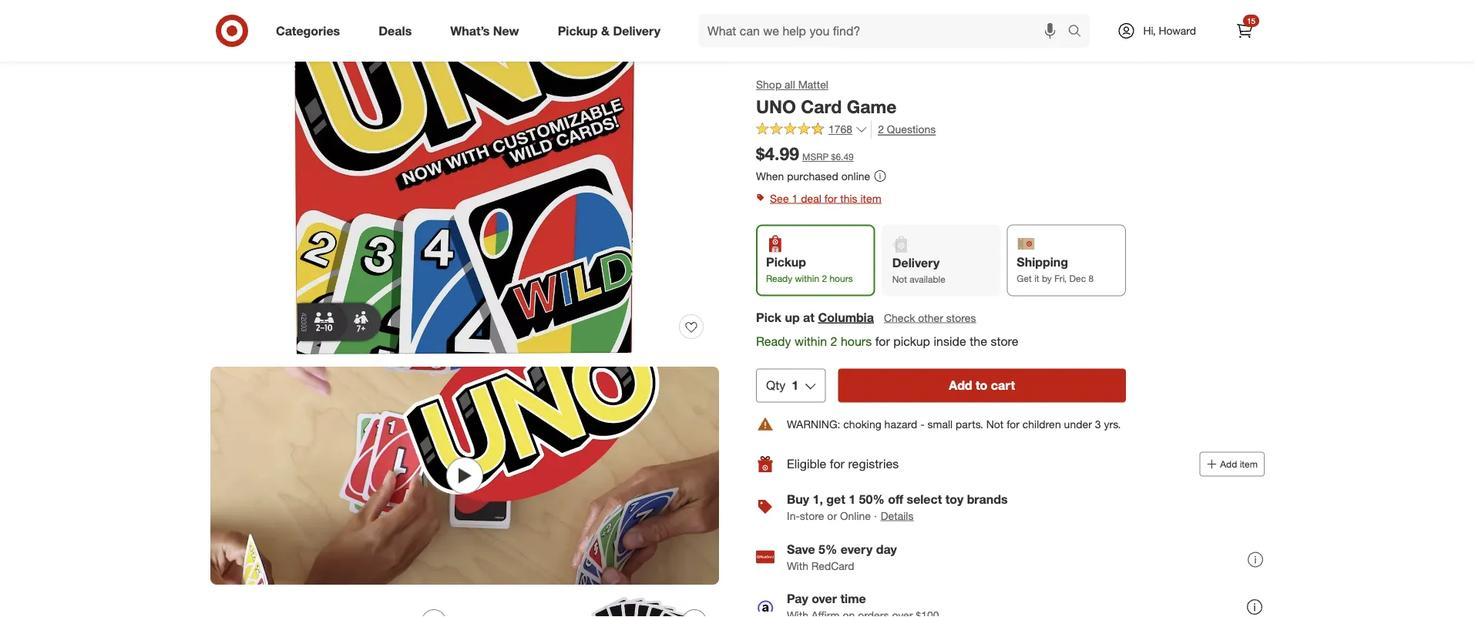 Task type: vqa. For each thing, say whether or not it's contained in the screenshot.
Fidget to the bottom
no



Task type: describe. For each thing, give the bounding box(es) containing it.
$4.99
[[756, 143, 799, 165]]

add to cart button
[[838, 369, 1126, 402]]

1 vertical spatial hours
[[841, 334, 872, 349]]

What can we help you find? suggestions appear below search field
[[698, 14, 1072, 48]]

eligible
[[787, 456, 826, 472]]

search button
[[1061, 14, 1098, 51]]

1 inside buy 1, get 1 50% off select toy brands in-store or online ∙ details
[[849, 492, 856, 507]]

2 questions
[[878, 123, 936, 136]]

inside
[[934, 334, 966, 349]]

buy 1, get 1 50% off select toy brands in-store or online ∙ details
[[787, 492, 1008, 522]]

cart
[[991, 378, 1015, 393]]

other
[[918, 311, 943, 324]]

deal
[[801, 191, 821, 205]]

get
[[826, 492, 845, 507]]

columbia button
[[818, 309, 874, 326]]

toy
[[945, 492, 964, 507]]

online
[[841, 169, 870, 183]]

see 1 deal for this item link
[[756, 187, 1265, 209]]

when purchased online
[[756, 169, 870, 183]]

online
[[840, 509, 871, 522]]

0 horizontal spatial delivery
[[613, 23, 660, 38]]

$4.99 msrp $6.49
[[756, 143, 854, 165]]

children
[[1022, 417, 1061, 431]]

ready inside the pickup ready within 2 hours
[[766, 272, 792, 284]]

uno card game, 2 of 9, play video image
[[210, 367, 719, 585]]

every
[[841, 542, 873, 557]]

the
[[970, 334, 987, 349]]

in-
[[787, 509, 800, 522]]

all
[[785, 78, 795, 91]]

choking
[[843, 417, 881, 431]]

pick up at columbia
[[756, 310, 874, 325]]

store inside buy 1, get 1 50% off select toy brands in-store or online ∙ details
[[800, 509, 824, 522]]

or
[[827, 509, 837, 522]]

8
[[1089, 272, 1094, 284]]

pickup for ready
[[766, 255, 806, 270]]

columbia
[[818, 310, 874, 325]]

up
[[785, 310, 800, 325]]

1768 link
[[756, 121, 868, 140]]

buy 1, get 1 50% off select toy brands link
[[787, 492, 1008, 507]]

0 horizontal spatial item
[[860, 191, 881, 205]]

warning: choking hazard - small parts. not for children under 3 yrs.
[[787, 417, 1121, 431]]

1768
[[828, 123, 852, 136]]

fri,
[[1054, 272, 1067, 284]]

for right 'eligible'
[[830, 456, 845, 472]]

$6.49
[[831, 151, 854, 163]]

get
[[1017, 272, 1032, 284]]

add for add to cart
[[949, 378, 972, 393]]

when
[[756, 169, 784, 183]]

add to cart
[[949, 378, 1015, 393]]

pick
[[756, 310, 781, 325]]

uno card game, 3 of 9 image
[[210, 597, 459, 617]]

what's new
[[450, 23, 519, 38]]

∙
[[874, 509, 877, 522]]

card
[[801, 96, 842, 117]]

pickup ready within 2 hours
[[766, 255, 853, 284]]

uno card game, 4 of 9 image
[[471, 597, 719, 617]]

hours inside the pickup ready within 2 hours
[[830, 272, 853, 284]]

mattel
[[798, 78, 828, 91]]

check other stores
[[884, 311, 976, 324]]

warning:
[[787, 417, 840, 431]]

3
[[1095, 417, 1101, 431]]

delivery inside delivery not available
[[892, 255, 940, 270]]

item inside button
[[1240, 458, 1258, 470]]

delivery not available
[[892, 255, 945, 285]]

for down 'check'
[[875, 334, 890, 349]]

15 link
[[1228, 14, 1262, 48]]

shop
[[756, 78, 782, 91]]

what's new link
[[437, 14, 538, 48]]

what's
[[450, 23, 490, 38]]

select
[[907, 492, 942, 507]]

pickup
[[893, 334, 930, 349]]

add item button
[[1199, 452, 1265, 476]]



Task type: locate. For each thing, give the bounding box(es) containing it.
1 vertical spatial 1
[[792, 378, 799, 393]]

details
[[881, 509, 914, 522]]

within
[[795, 272, 819, 284], [795, 334, 827, 349]]

1 vertical spatial not
[[986, 417, 1004, 431]]

1 right "qty"
[[792, 378, 799, 393]]

details button
[[880, 507, 914, 524]]

2 questions link
[[871, 121, 936, 138]]

off
[[888, 492, 903, 507]]

2 vertical spatial 2
[[830, 334, 837, 349]]

pickup
[[558, 23, 598, 38], [766, 255, 806, 270]]

2 horizontal spatial 2
[[878, 123, 884, 136]]

not
[[892, 273, 907, 285], [986, 417, 1004, 431]]

add item
[[1220, 458, 1258, 470]]

ready
[[766, 272, 792, 284], [756, 334, 791, 349]]

search
[[1061, 25, 1098, 40]]

over
[[812, 591, 837, 606]]

not right parts. in the bottom of the page
[[986, 417, 1004, 431]]

check
[[884, 311, 915, 324]]

0 horizontal spatial not
[[892, 273, 907, 285]]

within up at
[[795, 272, 819, 284]]

store
[[991, 334, 1018, 349], [800, 509, 824, 522]]

50%
[[859, 492, 885, 507]]

pay over time
[[787, 591, 866, 606]]

categories link
[[263, 14, 359, 48]]

store down 1,
[[800, 509, 824, 522]]

parts.
[[956, 417, 983, 431]]

delivery right &
[[613, 23, 660, 38]]

store right 'the'
[[991, 334, 1018, 349]]

1 vertical spatial add
[[1220, 458, 1237, 470]]

0 vertical spatial ready
[[766, 272, 792, 284]]

questions
[[887, 123, 936, 136]]

buy
[[787, 492, 809, 507]]

0 vertical spatial 2
[[878, 123, 884, 136]]

purchased
[[787, 169, 838, 183]]

for left children
[[1007, 417, 1019, 431]]

1
[[792, 191, 798, 205], [792, 378, 799, 393], [849, 492, 856, 507]]

1 horizontal spatial store
[[991, 334, 1018, 349]]

0 vertical spatial within
[[795, 272, 819, 284]]

to
[[976, 378, 988, 393]]

within down at
[[795, 334, 827, 349]]

pickup left &
[[558, 23, 598, 38]]

categories
[[276, 23, 340, 38]]

0 horizontal spatial pickup
[[558, 23, 598, 38]]

1 vertical spatial pickup
[[766, 255, 806, 270]]

1 horizontal spatial pickup
[[766, 255, 806, 270]]

save 5% every day with redcard
[[787, 542, 897, 573]]

it
[[1034, 272, 1039, 284]]

ready down pick on the bottom right of page
[[756, 334, 791, 349]]

hi, howard
[[1143, 24, 1196, 37]]

pickup up up on the right of the page
[[766, 255, 806, 270]]

1 vertical spatial ready
[[756, 334, 791, 349]]

1,
[[813, 492, 823, 507]]

1 vertical spatial store
[[800, 509, 824, 522]]

1 vertical spatial item
[[1240, 458, 1258, 470]]

1 horizontal spatial item
[[1240, 458, 1258, 470]]

5%
[[819, 542, 837, 557]]

new
[[493, 23, 519, 38]]

hours
[[830, 272, 853, 284], [841, 334, 872, 349]]

0 vertical spatial not
[[892, 273, 907, 285]]

howard
[[1159, 24, 1196, 37]]

0 vertical spatial pickup
[[558, 23, 598, 38]]

not inside delivery not available
[[892, 273, 907, 285]]

1 horizontal spatial 2
[[830, 334, 837, 349]]

2 down the game
[[878, 123, 884, 136]]

1 within from the top
[[795, 272, 819, 284]]

&
[[601, 23, 610, 38]]

qty 1
[[766, 378, 799, 393]]

pickup & delivery
[[558, 23, 660, 38]]

available
[[910, 273, 945, 285]]

2 up pick up at columbia
[[822, 272, 827, 284]]

delivery up "available"
[[892, 255, 940, 270]]

pickup inside the pickup ready within 2 hours
[[766, 255, 806, 270]]

2 inside the pickup ready within 2 hours
[[822, 272, 827, 284]]

1 right get
[[849, 492, 856, 507]]

uno
[[756, 96, 796, 117]]

1 vertical spatial within
[[795, 334, 827, 349]]

yrs.
[[1104, 417, 1121, 431]]

0 horizontal spatial store
[[800, 509, 824, 522]]

shop all mattel uno card game
[[756, 78, 897, 117]]

1 horizontal spatial add
[[1220, 458, 1237, 470]]

see
[[770, 191, 789, 205]]

this
[[840, 191, 857, 205]]

game
[[847, 96, 897, 117]]

0 horizontal spatial 2
[[822, 272, 827, 284]]

shipping get it by fri, dec 8
[[1017, 255, 1094, 284]]

registries
[[848, 456, 899, 472]]

0 vertical spatial add
[[949, 378, 972, 393]]

2 vertical spatial 1
[[849, 492, 856, 507]]

1 horizontal spatial delivery
[[892, 255, 940, 270]]

hazard
[[884, 417, 917, 431]]

hi,
[[1143, 24, 1156, 37]]

0 vertical spatial store
[[991, 334, 1018, 349]]

ready up pick on the bottom right of page
[[766, 272, 792, 284]]

-
[[920, 417, 925, 431]]

shipping
[[1017, 255, 1068, 270]]

hours up columbia
[[830, 272, 853, 284]]

0 vertical spatial item
[[860, 191, 881, 205]]

at
[[803, 310, 815, 325]]

brands
[[967, 492, 1008, 507]]

delivery
[[613, 23, 660, 38], [892, 255, 940, 270]]

2 inside 2 questions link
[[878, 123, 884, 136]]

day
[[876, 542, 897, 557]]

0 horizontal spatial add
[[949, 378, 972, 393]]

pickup for &
[[558, 23, 598, 38]]

pay
[[787, 591, 808, 606]]

for
[[824, 191, 837, 205], [875, 334, 890, 349], [1007, 417, 1019, 431], [830, 456, 845, 472]]

deals link
[[365, 14, 431, 48]]

dec
[[1069, 272, 1086, 284]]

within inside the pickup ready within 2 hours
[[795, 272, 819, 284]]

deals
[[379, 23, 412, 38]]

1 horizontal spatial not
[[986, 417, 1004, 431]]

eligible for registries
[[787, 456, 899, 472]]

not left "available"
[[892, 273, 907, 285]]

2
[[878, 123, 884, 136], [822, 272, 827, 284], [830, 334, 837, 349]]

1 vertical spatial 2
[[822, 272, 827, 284]]

with
[[787, 559, 808, 573]]

stores
[[946, 311, 976, 324]]

under
[[1064, 417, 1092, 431]]

0 vertical spatial 1
[[792, 191, 798, 205]]

uno card game, 1 of 9 image
[[210, 0, 719, 354]]

1 vertical spatial delivery
[[892, 255, 940, 270]]

save
[[787, 542, 815, 557]]

add for add item
[[1220, 458, 1237, 470]]

time
[[840, 591, 866, 606]]

1 for qty
[[792, 378, 799, 393]]

0 vertical spatial hours
[[830, 272, 853, 284]]

pickup & delivery link
[[545, 14, 680, 48]]

2 within from the top
[[795, 334, 827, 349]]

for left this
[[824, 191, 837, 205]]

15
[[1247, 16, 1255, 25]]

1 for see
[[792, 191, 798, 205]]

qty
[[766, 378, 786, 393]]

0 vertical spatial delivery
[[613, 23, 660, 38]]

ready within 2 hours for pickup inside the store
[[756, 334, 1018, 349]]

hours down columbia button
[[841, 334, 872, 349]]

1 right see
[[792, 191, 798, 205]]

by
[[1042, 272, 1052, 284]]

2 down columbia button
[[830, 334, 837, 349]]



